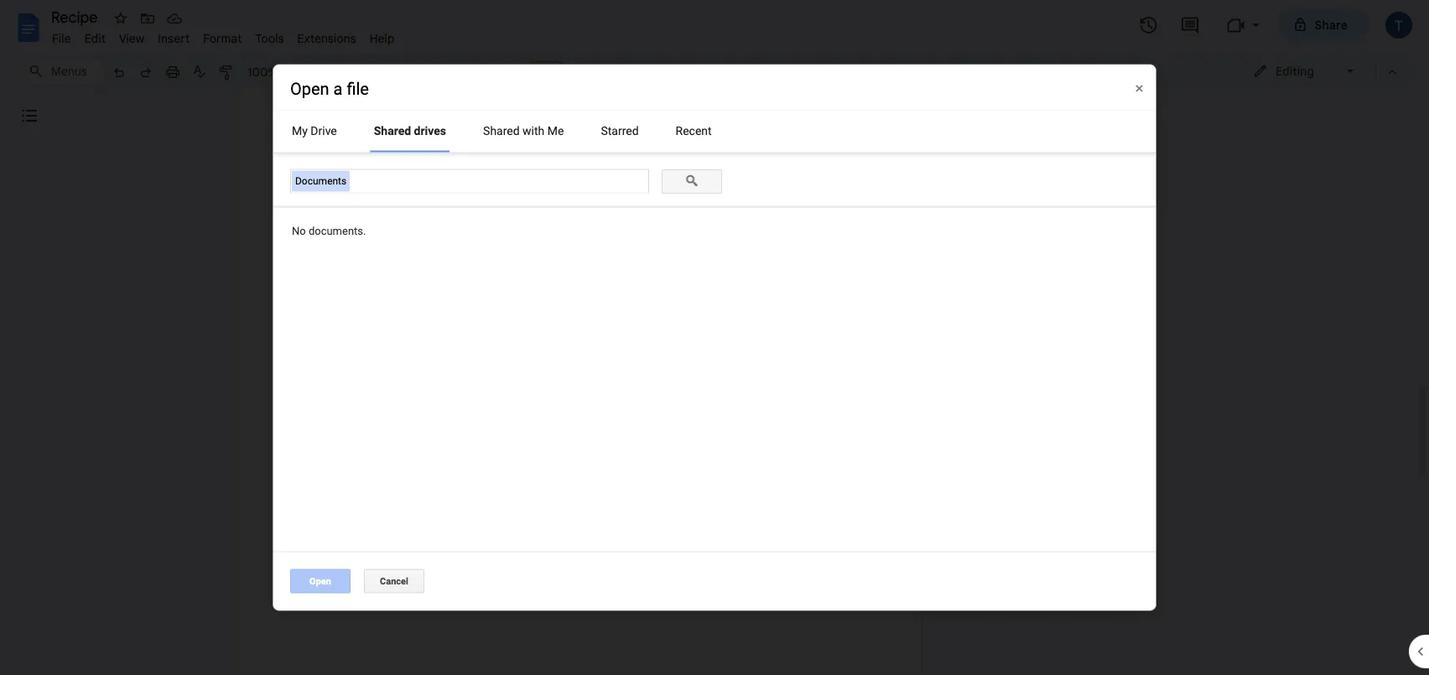 Task type: vqa. For each thing, say whether or not it's contained in the screenshot.
Menus field
yes



Task type: describe. For each thing, give the bounding box(es) containing it.
menu bar banner
[[0, 0, 1429, 675]]

Rename text field
[[45, 7, 107, 27]]

share. private to only me. image
[[1293, 17, 1308, 32]]

menu bar inside menu bar banner
[[45, 22, 402, 49]]



Task type: locate. For each thing, give the bounding box(es) containing it.
compare documents dialog
[[470, 198, 940, 505]]

Menus field
[[21, 60, 105, 83]]

application
[[0, 0, 1429, 675]]

Star checkbox
[[109, 7, 133, 30]]

Include comments from the selected document checkbox
[[492, 399, 507, 414]]

Attribute differences to text field
[[491, 347, 919, 377]]

menu bar
[[45, 22, 402, 49]]

main toolbar
[[104, 0, 1076, 651]]



